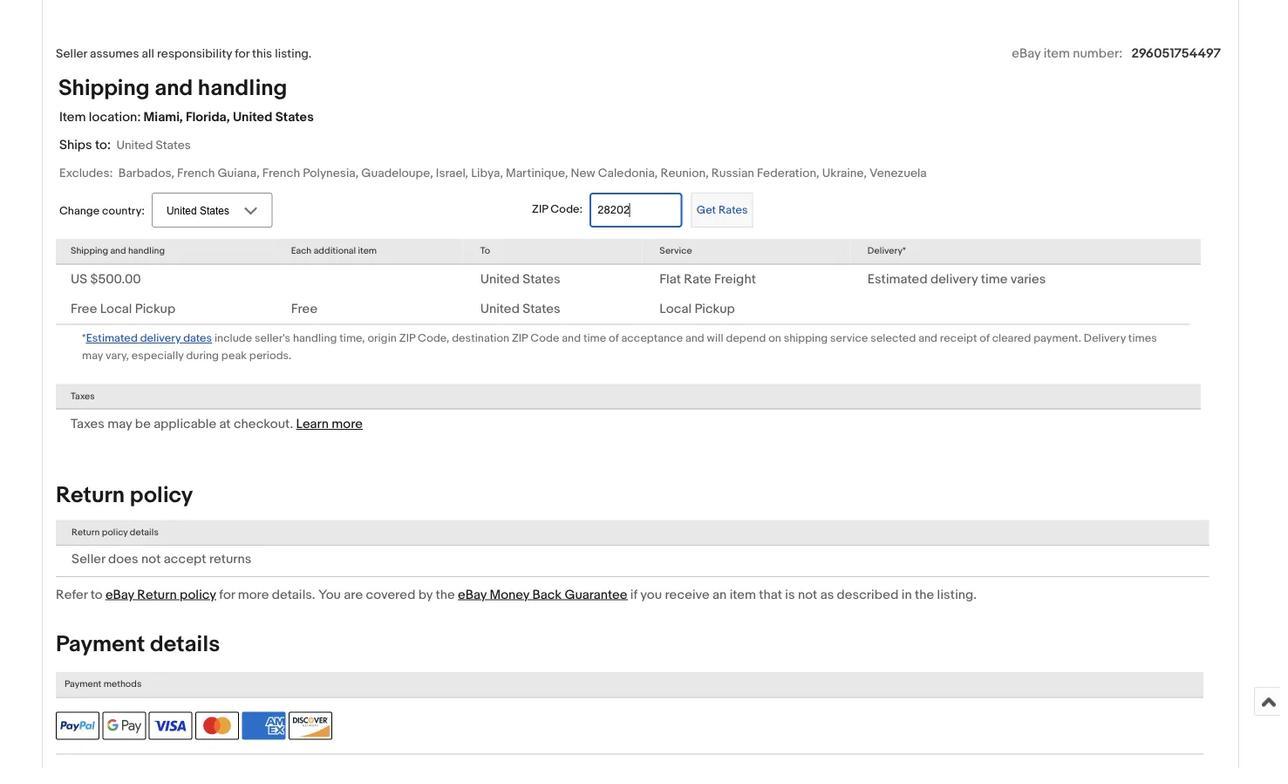 Task type: locate. For each thing, give the bounding box(es) containing it.
guiana,
[[218, 166, 260, 181]]

code
[[531, 332, 560, 345]]

each
[[291, 246, 312, 257]]

payment up payment methods on the bottom left of the page
[[56, 631, 145, 658]]

1 horizontal spatial pickup
[[695, 301, 735, 317]]

2 pickup from the left
[[695, 301, 735, 317]]

policy down accept
[[180, 587, 216, 603]]

0 horizontal spatial french
[[177, 166, 215, 181]]

shipping and handling up $500.00
[[71, 246, 165, 257]]

receipt
[[940, 332, 977, 345]]

seller
[[56, 47, 87, 62], [72, 551, 105, 567]]

item right an
[[730, 587, 756, 603]]

1 free from the left
[[71, 301, 97, 317]]

and right the code
[[562, 332, 581, 345]]

1 vertical spatial united states
[[480, 301, 561, 317]]

assumes
[[90, 47, 139, 62]]

during
[[186, 349, 219, 363]]

states
[[275, 109, 314, 125], [156, 138, 191, 153], [523, 272, 561, 287], [523, 301, 561, 317]]

0 vertical spatial for
[[235, 47, 249, 62]]

shipping up us at the top
[[71, 246, 108, 257]]

0 vertical spatial return
[[56, 483, 125, 510]]

taxes for taxes may be applicable at checkout. learn more
[[71, 417, 105, 432]]

change
[[59, 204, 100, 217]]

return policy
[[56, 483, 193, 510]]

united
[[233, 109, 273, 125], [116, 138, 153, 153], [480, 272, 520, 287], [480, 301, 520, 317]]

1 vertical spatial policy
[[102, 527, 128, 538]]

0 vertical spatial united states
[[480, 272, 561, 287]]

delivery*
[[868, 246, 906, 257]]

0 vertical spatial policy
[[130, 483, 193, 510]]

1 pickup from the left
[[135, 301, 175, 317]]

time right the code
[[584, 332, 606, 345]]

not right does
[[141, 551, 161, 567]]

0 vertical spatial item
[[1044, 46, 1070, 62]]

0 vertical spatial listing.
[[275, 47, 312, 62]]

1 vertical spatial seller
[[72, 551, 105, 567]]

ebay left the money at the left
[[458, 587, 487, 603]]

seller assumes all responsibility for this listing.
[[56, 47, 312, 62]]

visa image
[[149, 712, 193, 740]]

code:
[[551, 203, 583, 217]]

ebay right to
[[105, 587, 134, 603]]

taxes
[[71, 391, 95, 402], [71, 417, 105, 432]]

to
[[90, 587, 103, 603]]

0 horizontal spatial listing.
[[275, 47, 312, 62]]

shipping up location:
[[58, 74, 150, 101]]

estimated delivery dates link
[[86, 330, 212, 346]]

miami,
[[144, 109, 183, 125]]

0 vertical spatial handling
[[198, 74, 287, 101]]

estimated up vary,
[[86, 332, 138, 345]]

more
[[332, 417, 363, 432], [238, 587, 269, 603]]

that
[[759, 587, 783, 603]]

flat
[[660, 272, 681, 287]]

united up barbados,
[[116, 138, 153, 153]]

number:
[[1073, 46, 1123, 62]]

0 horizontal spatial time
[[584, 332, 606, 345]]

delivery up receipt
[[931, 272, 978, 287]]

1 vertical spatial taxes
[[71, 417, 105, 432]]

learn more link
[[296, 417, 363, 432]]

2 horizontal spatial zip
[[532, 203, 548, 217]]

zip left the code
[[512, 332, 528, 345]]

1 horizontal spatial the
[[915, 587, 935, 603]]

if
[[631, 587, 638, 603]]

item
[[1044, 46, 1070, 62], [358, 246, 377, 257], [730, 587, 756, 603]]

local down flat
[[660, 301, 692, 317]]

estimated
[[868, 272, 928, 287], [86, 332, 138, 345]]

taxes down *
[[71, 391, 95, 402]]

2 taxes from the top
[[71, 417, 105, 432]]

seller for seller does not accept returns
[[72, 551, 105, 567]]

time left varies
[[981, 272, 1008, 287]]

0 vertical spatial not
[[141, 551, 161, 567]]

french right the guiana,
[[262, 166, 300, 181]]

delivery
[[931, 272, 978, 287], [140, 332, 181, 345]]

ships to: united states
[[59, 137, 191, 153]]

details up seller does not accept returns
[[130, 527, 159, 538]]

delivery up especially at the top of page
[[140, 332, 181, 345]]

will
[[707, 332, 724, 345]]

policy up does
[[102, 527, 128, 538]]

listing. right in
[[937, 587, 977, 603]]

1 horizontal spatial item
[[730, 587, 756, 603]]

0 vertical spatial may
[[82, 349, 103, 363]]

1 vertical spatial not
[[798, 587, 818, 603]]

return for return policy details
[[72, 527, 100, 538]]

1 vertical spatial item
[[358, 246, 377, 257]]

payment for payment methods
[[65, 679, 101, 691]]

2 the from the left
[[915, 587, 935, 603]]

0 vertical spatial shipping
[[58, 74, 150, 101]]

listing.
[[275, 47, 312, 62], [937, 587, 977, 603]]

money
[[490, 587, 530, 603]]

shipping
[[58, 74, 150, 101], [71, 246, 108, 257]]

us $500.00
[[71, 272, 141, 287]]

location:
[[89, 109, 141, 125]]

taxes left "be"
[[71, 417, 105, 432]]

0 horizontal spatial delivery
[[140, 332, 181, 345]]

of left acceptance
[[609, 332, 619, 345]]

1 horizontal spatial listing.
[[937, 587, 977, 603]]

the
[[436, 587, 455, 603], [915, 587, 935, 603]]

guadeloupe,
[[361, 166, 433, 181]]

2 french from the left
[[262, 166, 300, 181]]

origin
[[368, 332, 397, 345]]

1 vertical spatial return
[[72, 527, 100, 538]]

0 vertical spatial payment
[[56, 631, 145, 658]]

for
[[235, 47, 249, 62], [219, 587, 235, 603]]

time
[[981, 272, 1008, 287], [584, 332, 606, 345]]

all
[[142, 47, 154, 62]]

1 of from the left
[[609, 332, 619, 345]]

united states
[[480, 272, 561, 287], [480, 301, 561, 317]]

0 horizontal spatial zip
[[399, 332, 415, 345]]

handling left time,
[[293, 332, 337, 345]]

the right in
[[915, 587, 935, 603]]

this
[[252, 47, 272, 62]]

1 united states from the top
[[480, 272, 561, 287]]

payment left methods
[[65, 679, 101, 691]]

0 horizontal spatial pickup
[[135, 301, 175, 317]]

2 horizontal spatial ebay
[[1012, 46, 1041, 62]]

1 french from the left
[[177, 166, 215, 181]]

applicable
[[154, 417, 216, 432]]

free up the periods.
[[291, 301, 318, 317]]

for down returns at the left
[[219, 587, 235, 603]]

1 vertical spatial more
[[238, 587, 269, 603]]

2 horizontal spatial handling
[[293, 332, 337, 345]]

ebay left number:
[[1012, 46, 1041, 62]]

policy up return policy details
[[130, 483, 193, 510]]

1 horizontal spatial delivery
[[931, 272, 978, 287]]

shipping and handling
[[58, 74, 287, 101], [71, 246, 165, 257]]

service
[[831, 332, 868, 345]]

1 horizontal spatial free
[[291, 301, 318, 317]]

return
[[56, 483, 125, 510], [72, 527, 100, 538], [137, 587, 177, 603]]

1 horizontal spatial zip
[[512, 332, 528, 345]]

as
[[821, 587, 834, 603]]

2 vertical spatial policy
[[180, 587, 216, 603]]

free for free
[[291, 301, 318, 317]]

1 horizontal spatial ebay
[[458, 587, 487, 603]]

item right additional
[[358, 246, 377, 257]]

shipping and handling up miami, on the top
[[58, 74, 287, 101]]

seller left does
[[72, 551, 105, 567]]

details
[[130, 527, 159, 538], [150, 631, 220, 658]]

local down $500.00
[[100, 301, 132, 317]]

1 the from the left
[[436, 587, 455, 603]]

pickup up will
[[695, 301, 735, 317]]

0 horizontal spatial free
[[71, 301, 97, 317]]

united states down to
[[480, 272, 561, 287]]

time,
[[340, 332, 365, 345]]

handling up $500.00
[[128, 246, 165, 257]]

shipping
[[784, 332, 828, 345]]

zip left code:
[[532, 203, 548, 217]]

1 local from the left
[[100, 301, 132, 317]]

rates
[[719, 203, 748, 217]]

back
[[533, 587, 562, 603]]

0 vertical spatial estimated
[[868, 272, 928, 287]]

1 horizontal spatial of
[[980, 332, 990, 345]]

payment
[[56, 631, 145, 658], [65, 679, 101, 691]]

each additional item
[[291, 246, 377, 257]]

for left this
[[235, 47, 249, 62]]

seller left assumes
[[56, 47, 87, 62]]

1 vertical spatial delivery
[[140, 332, 181, 345]]

include seller's handling time, origin zip code, destination zip code and time of acceptance and will depend on shipping service selected and receipt of cleared payment. delivery times may vary, especially during peak periods.
[[82, 332, 1157, 363]]

dates
[[183, 332, 212, 345]]

may down *
[[82, 349, 103, 363]]

1 horizontal spatial more
[[332, 417, 363, 432]]

1 horizontal spatial may
[[107, 417, 132, 432]]

0 vertical spatial more
[[332, 417, 363, 432]]

french left the guiana,
[[177, 166, 215, 181]]

more left 'details.' at the left bottom
[[238, 587, 269, 603]]

of right receipt
[[980, 332, 990, 345]]

return up return policy details
[[56, 483, 125, 510]]

1 taxes from the top
[[71, 391, 95, 402]]

policy
[[130, 483, 193, 510], [102, 527, 128, 538], [180, 587, 216, 603]]

return down 'return policy'
[[72, 527, 100, 538]]

1 vertical spatial shipping and handling
[[71, 246, 165, 257]]

pickup up the estimated delivery dates link
[[135, 301, 175, 317]]

free up *
[[71, 301, 97, 317]]

estimated down delivery*
[[868, 272, 928, 287]]

payment for payment details
[[56, 631, 145, 658]]

1 vertical spatial handling
[[128, 246, 165, 257]]

2 local from the left
[[660, 301, 692, 317]]

by
[[418, 587, 433, 603]]

not right is
[[798, 587, 818, 603]]

returns
[[209, 551, 252, 567]]

1 vertical spatial listing.
[[937, 587, 977, 603]]

russian
[[712, 166, 755, 181]]

$500.00
[[90, 272, 141, 287]]

on
[[769, 332, 782, 345]]

listing. right this
[[275, 47, 312, 62]]

details down ebay return policy link
[[150, 631, 220, 658]]

ebay
[[1012, 46, 1041, 62], [105, 587, 134, 603], [458, 587, 487, 603]]

policy for return policy details
[[102, 527, 128, 538]]

0 vertical spatial time
[[981, 272, 1008, 287]]

free
[[71, 301, 97, 317], [291, 301, 318, 317]]

2 free from the left
[[291, 301, 318, 317]]

especially
[[132, 349, 184, 363]]

1 vertical spatial payment
[[65, 679, 101, 691]]

you
[[318, 587, 341, 603]]

0 horizontal spatial of
[[609, 332, 619, 345]]

item left number:
[[1044, 46, 1070, 62]]

0 vertical spatial seller
[[56, 47, 87, 62]]

handling down this
[[198, 74, 287, 101]]

2 vertical spatial handling
[[293, 332, 337, 345]]

1 horizontal spatial french
[[262, 166, 300, 181]]

1 horizontal spatial handling
[[198, 74, 287, 101]]

0 horizontal spatial local
[[100, 301, 132, 317]]

0 vertical spatial taxes
[[71, 391, 95, 402]]

united states up the code
[[480, 301, 561, 317]]

1 vertical spatial time
[[584, 332, 606, 345]]

return down seller does not accept returns
[[137, 587, 177, 603]]

may left "be"
[[107, 417, 132, 432]]

0 horizontal spatial may
[[82, 349, 103, 363]]

policy for return policy
[[130, 483, 193, 510]]

more right learn
[[332, 417, 363, 432]]

to
[[480, 246, 490, 257]]

0 horizontal spatial the
[[436, 587, 455, 603]]

0 horizontal spatial estimated
[[86, 332, 138, 345]]

guarantee
[[565, 587, 628, 603]]

zip right origin
[[399, 332, 415, 345]]

discover image
[[289, 712, 332, 740]]

1 horizontal spatial local
[[660, 301, 692, 317]]

not
[[141, 551, 161, 567], [798, 587, 818, 603]]

taxes for taxes
[[71, 391, 95, 402]]

free for free local pickup
[[71, 301, 97, 317]]

service
[[660, 246, 692, 257]]

the right by
[[436, 587, 455, 603]]

handling
[[198, 74, 287, 101], [128, 246, 165, 257], [293, 332, 337, 345]]

1 vertical spatial estimated
[[86, 332, 138, 345]]



Task type: describe. For each thing, give the bounding box(es) containing it.
united right florida,
[[233, 109, 273, 125]]

and left will
[[686, 332, 705, 345]]

1 horizontal spatial not
[[798, 587, 818, 603]]

delivery
[[1084, 332, 1126, 345]]

and up $500.00
[[110, 246, 126, 257]]

estimated delivery time varies
[[868, 272, 1046, 287]]

1 vertical spatial details
[[150, 631, 220, 658]]

0 vertical spatial shipping and handling
[[58, 74, 287, 101]]

payment.
[[1034, 332, 1082, 345]]

1 vertical spatial may
[[107, 417, 132, 432]]

2 of from the left
[[980, 332, 990, 345]]

caledonia,
[[598, 166, 658, 181]]

learn
[[296, 417, 329, 432]]

in
[[902, 587, 912, 603]]

0 vertical spatial delivery
[[931, 272, 978, 287]]

martinique,
[[506, 166, 568, 181]]

return for return policy
[[56, 483, 125, 510]]

be
[[135, 417, 151, 432]]

0 horizontal spatial handling
[[128, 246, 165, 257]]

1 horizontal spatial estimated
[[868, 272, 928, 287]]

taxes may be applicable at checkout. learn more
[[71, 417, 363, 432]]

periods.
[[249, 349, 292, 363]]

* estimated delivery dates
[[82, 332, 212, 345]]

seller's
[[255, 332, 291, 345]]

get
[[697, 203, 716, 217]]

israel,
[[436, 166, 469, 181]]

paypal image
[[56, 712, 99, 740]]

2 united states from the top
[[480, 301, 561, 317]]

local pickup
[[660, 301, 735, 317]]

checkout.
[[234, 417, 293, 432]]

0 horizontal spatial item
[[358, 246, 377, 257]]

an
[[713, 587, 727, 603]]

united up destination
[[480, 301, 520, 317]]

include
[[215, 332, 252, 345]]

and left receipt
[[919, 332, 938, 345]]

receive
[[665, 587, 710, 603]]

barbados,
[[118, 166, 174, 181]]

payment methods
[[65, 679, 142, 691]]

seller does not accept returns
[[72, 551, 252, 567]]

are
[[344, 587, 363, 603]]

1 horizontal spatial time
[[981, 272, 1008, 287]]

get rates
[[697, 203, 748, 217]]

rate
[[684, 272, 712, 287]]

ships
[[59, 137, 92, 153]]

described
[[837, 587, 899, 603]]

peak
[[221, 349, 247, 363]]

may inside include seller's handling time, origin zip code, destination zip code and time of acceptance and will depend on shipping service selected and receipt of cleared payment. delivery times may vary, especially during peak periods.
[[82, 349, 103, 363]]

*
[[82, 332, 86, 345]]

varies
[[1011, 272, 1046, 287]]

2 vertical spatial return
[[137, 587, 177, 603]]

additional
[[314, 246, 356, 257]]

united inside ships to: united states
[[116, 138, 153, 153]]

and up miami, on the top
[[155, 74, 193, 101]]

united down to
[[480, 272, 520, 287]]

payment details
[[56, 631, 220, 658]]

acceptance
[[622, 332, 683, 345]]

american express image
[[242, 712, 286, 740]]

covered
[[366, 587, 416, 603]]

cleared
[[993, 332, 1032, 345]]

vary,
[[106, 349, 129, 363]]

to:
[[95, 137, 111, 153]]

accept
[[164, 551, 206, 567]]

0 horizontal spatial ebay
[[105, 587, 134, 603]]

time inside include seller's handling time, origin zip code, destination zip code and time of acceptance and will depend on shipping service selected and receipt of cleared payment. delivery times may vary, especially during peak periods.
[[584, 332, 606, 345]]

seller for seller assumes all responsibility for this listing.
[[56, 47, 87, 62]]

item location: miami, florida, united states
[[59, 109, 314, 125]]

ukraine,
[[822, 166, 867, 181]]

get rates button
[[692, 193, 753, 228]]

0 vertical spatial details
[[130, 527, 159, 538]]

item
[[59, 109, 86, 125]]

1 vertical spatial for
[[219, 587, 235, 603]]

details.
[[272, 587, 315, 603]]

2 vertical spatial item
[[730, 587, 756, 603]]

excludes:
[[59, 166, 113, 181]]

handling inside include seller's handling time, origin zip code, destination zip code and time of acceptance and will depend on shipping service selected and receipt of cleared payment. delivery times may vary, especially during peak periods.
[[293, 332, 337, 345]]

us
[[71, 272, 87, 287]]

does
[[108, 551, 138, 567]]

refer
[[56, 587, 88, 603]]

ebay return policy link
[[105, 587, 216, 603]]

methods
[[103, 679, 142, 691]]

code,
[[418, 332, 450, 345]]

is
[[786, 587, 795, 603]]

you
[[641, 587, 662, 603]]

0 horizontal spatial not
[[141, 551, 161, 567]]

2 horizontal spatial item
[[1044, 46, 1070, 62]]

responsibility
[[157, 47, 232, 62]]

ebay money back guarantee link
[[458, 587, 628, 603]]

destination
[[452, 332, 510, 345]]

master card image
[[196, 712, 239, 740]]

states inside ships to: united states
[[156, 138, 191, 153]]

libya,
[[471, 166, 503, 181]]

google pay image
[[102, 712, 146, 740]]

depend
[[726, 332, 766, 345]]

296051754497
[[1132, 46, 1221, 62]]

0 horizontal spatial more
[[238, 587, 269, 603]]

selected
[[871, 332, 916, 345]]

ZIP Code: text field
[[590, 193, 683, 228]]

zip code:
[[532, 203, 583, 217]]

new
[[571, 166, 596, 181]]

change country:
[[59, 204, 145, 217]]

at
[[219, 417, 231, 432]]

ebay item number: 296051754497
[[1012, 46, 1221, 62]]

excludes: barbados, french guiana, french polynesia, guadeloupe, israel, libya, martinique, new caledonia, reunion, russian federation, ukraine, venezuela
[[59, 166, 927, 181]]

return policy details
[[72, 527, 159, 538]]

polynesia,
[[303, 166, 359, 181]]

florida,
[[186, 109, 230, 125]]

venezuela
[[870, 166, 927, 181]]

1 vertical spatial shipping
[[71, 246, 108, 257]]



Task type: vqa. For each thing, say whether or not it's contained in the screenshot.
united within Ships to: United States
yes



